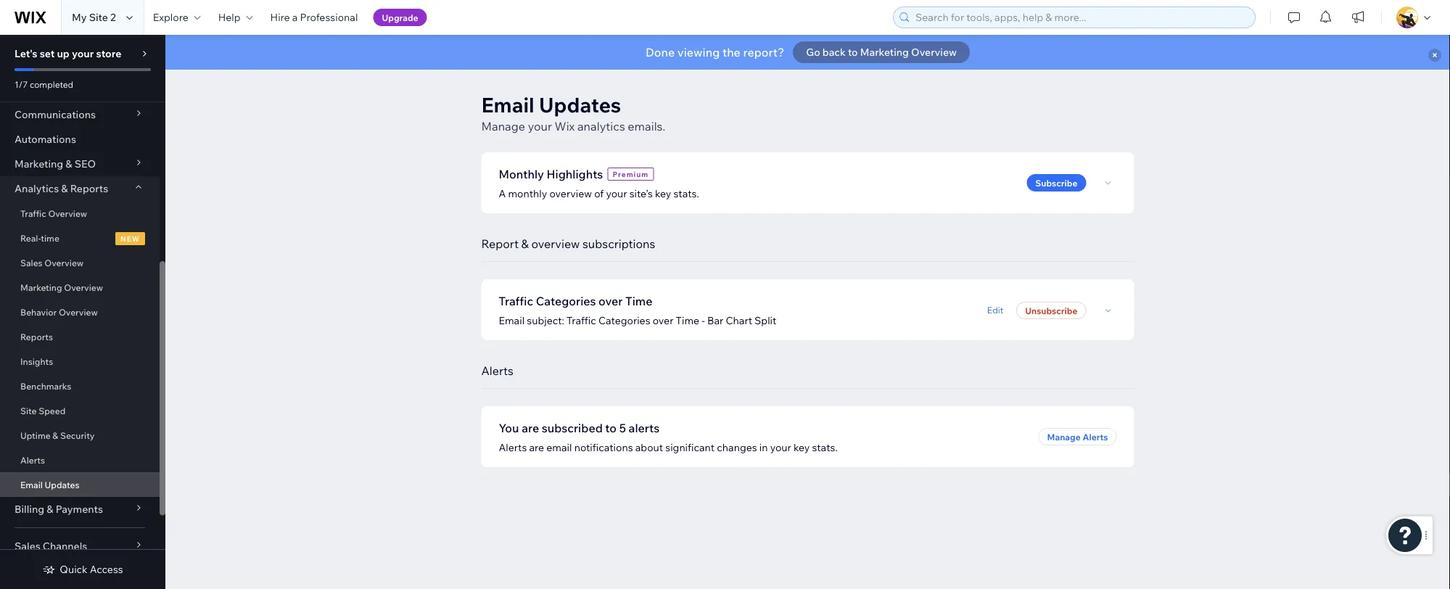 Task type: vqa. For each thing, say whether or not it's contained in the screenshot.
If to the right
no



Task type: locate. For each thing, give the bounding box(es) containing it.
1 horizontal spatial key
[[794, 441, 810, 454]]

updates inside email updates manage your wix analytics emails.
[[539, 92, 621, 117]]

report & overview subscriptions
[[482, 237, 656, 251]]

monthly highlights
[[499, 167, 603, 181]]

benchmarks
[[20, 381, 71, 392]]

my
[[72, 11, 87, 24]]

traffic up real-
[[20, 208, 46, 219]]

professional
[[300, 11, 358, 24]]

2 vertical spatial marketing
[[20, 282, 62, 293]]

& right billing
[[47, 503, 53, 516]]

a
[[499, 187, 506, 200]]

traffic up subject:
[[499, 294, 533, 308]]

your inside you are subscribed to 5 alerts alerts are email notifications about significant changes in your key stats.
[[770, 441, 792, 454]]

stats. right in
[[812, 441, 838, 454]]

billing & payments
[[15, 503, 103, 516]]

0 vertical spatial manage
[[482, 119, 525, 134]]

time
[[626, 294, 653, 308], [676, 314, 700, 327]]

1 vertical spatial categories
[[599, 314, 651, 327]]

1 horizontal spatial traffic
[[499, 294, 533, 308]]

stats. inside you are subscribed to 5 alerts alerts are email notifications about significant changes in your key stats.
[[812, 441, 838, 454]]

site speed
[[20, 405, 66, 416]]

manage inside email updates manage your wix analytics emails.
[[482, 119, 525, 134]]

1 vertical spatial site
[[20, 405, 37, 416]]

to left 5
[[606, 421, 617, 435]]

0 vertical spatial traffic
[[20, 208, 46, 219]]

traffic inside sidebar element
[[20, 208, 46, 219]]

0 horizontal spatial traffic
[[20, 208, 46, 219]]

explore
[[153, 11, 188, 24]]

significant
[[666, 441, 715, 454]]

site
[[89, 11, 108, 24], [20, 405, 37, 416]]

0 horizontal spatial reports
[[20, 331, 53, 342]]

communications button
[[0, 102, 160, 127]]

1 vertical spatial sales
[[15, 540, 40, 553]]

traffic
[[20, 208, 46, 219], [499, 294, 533, 308], [567, 314, 596, 327]]

0 vertical spatial key
[[655, 187, 672, 200]]

a monthly overview of your site's key stats.
[[499, 187, 700, 200]]

sales for sales channels
[[15, 540, 40, 553]]

seo
[[75, 157, 96, 170]]

updates up wix
[[539, 92, 621, 117]]

billing
[[15, 503, 44, 516]]

reports down seo
[[70, 182, 108, 195]]

& inside popup button
[[47, 503, 53, 516]]

sales overview link
[[0, 250, 160, 275]]

are right you
[[522, 421, 539, 435]]

sales down billing
[[15, 540, 40, 553]]

your right in
[[770, 441, 792, 454]]

updates inside sidebar element
[[45, 479, 79, 490]]

& down marketing & seo
[[61, 182, 68, 195]]

marketing overview
[[20, 282, 103, 293]]

key inside you are subscribed to 5 alerts alerts are email notifications about significant changes in your key stats.
[[794, 441, 810, 454]]

marketing inside 'link'
[[20, 282, 62, 293]]

1 vertical spatial time
[[676, 314, 700, 327]]

email
[[547, 441, 572, 454]]

1 horizontal spatial updates
[[539, 92, 621, 117]]

quick
[[60, 563, 88, 576]]

let's set up your store
[[15, 47, 121, 60]]

1 horizontal spatial over
[[653, 314, 674, 327]]

1 horizontal spatial time
[[676, 314, 700, 327]]

& inside dropdown button
[[61, 182, 68, 195]]

traffic right subject:
[[567, 314, 596, 327]]

viewing
[[678, 45, 720, 60]]

alerts
[[482, 364, 514, 378], [1083, 431, 1109, 442], [499, 441, 527, 454], [20, 455, 45, 466]]

to inside "button"
[[848, 46, 858, 58]]

overview
[[550, 187, 592, 200], [532, 237, 580, 251]]

time down subscriptions
[[626, 294, 653, 308]]

reports up 'insights' on the left of page
[[20, 331, 53, 342]]

over left -
[[653, 314, 674, 327]]

upgrade button
[[373, 9, 427, 26]]

automations
[[15, 133, 76, 146]]

1 vertical spatial stats.
[[812, 441, 838, 454]]

over down subscriptions
[[599, 294, 623, 308]]

1 horizontal spatial stats.
[[812, 441, 838, 454]]

stats. right site's
[[674, 187, 700, 200]]

benchmarks link
[[0, 374, 160, 398]]

0 vertical spatial sales
[[20, 257, 43, 268]]

0 vertical spatial updates
[[539, 92, 621, 117]]

marketing up behavior
[[20, 282, 62, 293]]

over
[[599, 294, 623, 308], [653, 314, 674, 327]]

1 vertical spatial key
[[794, 441, 810, 454]]

stats.
[[674, 187, 700, 200], [812, 441, 838, 454]]

overview for marketing overview
[[64, 282, 103, 293]]

1 vertical spatial to
[[606, 421, 617, 435]]

email inside email updates manage your wix analytics emails.
[[482, 92, 535, 117]]

0 horizontal spatial updates
[[45, 479, 79, 490]]

0 horizontal spatial key
[[655, 187, 672, 200]]

1 horizontal spatial manage
[[1048, 431, 1081, 442]]

time left -
[[676, 314, 700, 327]]

access
[[90, 563, 123, 576]]

site speed link
[[0, 398, 160, 423]]

unsubscribe
[[1026, 305, 1078, 316]]

0 horizontal spatial time
[[626, 294, 653, 308]]

& inside 'popup button'
[[66, 157, 72, 170]]

traffic for overview
[[20, 208, 46, 219]]

1 vertical spatial over
[[653, 314, 674, 327]]

reports link
[[0, 324, 160, 349]]

1/7 completed
[[15, 79, 73, 90]]

your inside email updates manage your wix analytics emails.
[[528, 119, 552, 134]]

behavior overview link
[[0, 300, 160, 324]]

email inside sidebar element
[[20, 479, 43, 490]]

overview down highlights
[[550, 187, 592, 200]]

1 horizontal spatial to
[[848, 46, 858, 58]]

reports inside dropdown button
[[70, 182, 108, 195]]

sales channels
[[15, 540, 87, 553]]

1 horizontal spatial reports
[[70, 182, 108, 195]]

back
[[823, 46, 846, 58]]

are left email
[[529, 441, 544, 454]]

1 vertical spatial are
[[529, 441, 544, 454]]

alerts link
[[0, 448, 160, 472]]

updates up billing & payments
[[45, 479, 79, 490]]

& left seo
[[66, 157, 72, 170]]

go
[[806, 46, 821, 58]]

alerts inside you are subscribed to 5 alerts alerts are email notifications about significant changes in your key stats.
[[499, 441, 527, 454]]

bar
[[708, 314, 724, 327]]

to
[[848, 46, 858, 58], [606, 421, 617, 435]]

a
[[292, 11, 298, 24]]

monthly
[[508, 187, 547, 200]]

uptime
[[20, 430, 51, 441]]

0 vertical spatial email
[[482, 92, 535, 117]]

your right the up
[[72, 47, 94, 60]]

uptime & security
[[20, 430, 95, 441]]

site left speed
[[20, 405, 37, 416]]

traffic overview
[[20, 208, 87, 219]]

new
[[120, 234, 140, 243]]

done viewing the report?
[[646, 45, 785, 60]]

overview inside 'link'
[[64, 282, 103, 293]]

email left subject:
[[499, 314, 525, 327]]

marketing inside 'popup button'
[[15, 157, 63, 170]]

sales for sales overview
[[20, 257, 43, 268]]

are
[[522, 421, 539, 435], [529, 441, 544, 454]]

&
[[66, 157, 72, 170], [61, 182, 68, 195], [521, 237, 529, 251], [52, 430, 58, 441], [47, 503, 53, 516]]

to inside you are subscribed to 5 alerts alerts are email notifications about significant changes in your key stats.
[[606, 421, 617, 435]]

email up billing
[[20, 479, 43, 490]]

1 horizontal spatial categories
[[599, 314, 651, 327]]

1 vertical spatial marketing
[[15, 157, 63, 170]]

0 horizontal spatial stats.
[[674, 187, 700, 200]]

2 vertical spatial traffic
[[567, 314, 596, 327]]

email
[[482, 92, 535, 117], [499, 314, 525, 327], [20, 479, 43, 490]]

alerts
[[629, 421, 660, 435]]

0 vertical spatial reports
[[70, 182, 108, 195]]

site left 2
[[89, 11, 108, 24]]

marketing up 'analytics'
[[15, 157, 63, 170]]

to right back
[[848, 46, 858, 58]]

you are subscribed to 5 alerts alerts are email notifications about significant changes in your key stats.
[[499, 421, 838, 454]]

insights
[[20, 356, 53, 367]]

sales inside popup button
[[15, 540, 40, 553]]

1 vertical spatial email
[[499, 314, 525, 327]]

0 vertical spatial to
[[848, 46, 858, 58]]

0 vertical spatial overview
[[550, 187, 592, 200]]

0 horizontal spatial site
[[20, 405, 37, 416]]

key right in
[[794, 441, 810, 454]]

marketing right back
[[861, 46, 909, 58]]

go back to marketing overview button
[[793, 41, 970, 63]]

1 vertical spatial reports
[[20, 331, 53, 342]]

traffic for categories
[[499, 294, 533, 308]]

key
[[655, 187, 672, 200], [794, 441, 810, 454]]

0 horizontal spatial to
[[606, 421, 617, 435]]

0 vertical spatial site
[[89, 11, 108, 24]]

marketing for marketing overview
[[20, 282, 62, 293]]

subscribed
[[542, 421, 603, 435]]

email for email updates
[[20, 479, 43, 490]]

email up "monthly"
[[482, 92, 535, 117]]

hire a professional link
[[262, 0, 367, 35]]

subscribe button
[[1027, 174, 1087, 192]]

hire a professional
[[270, 11, 358, 24]]

1 vertical spatial overview
[[532, 237, 580, 251]]

0 horizontal spatial manage
[[482, 119, 525, 134]]

& right report
[[521, 237, 529, 251]]

overview right report
[[532, 237, 580, 251]]

key right site's
[[655, 187, 672, 200]]

updates
[[539, 92, 621, 117], [45, 479, 79, 490]]

your left wix
[[528, 119, 552, 134]]

& right uptime
[[52, 430, 58, 441]]

0 vertical spatial marketing
[[861, 46, 909, 58]]

emails.
[[628, 119, 666, 134]]

0 vertical spatial categories
[[536, 294, 596, 308]]

1 vertical spatial traffic
[[499, 294, 533, 308]]

0 vertical spatial over
[[599, 294, 623, 308]]

sales down real-
[[20, 257, 43, 268]]

1 vertical spatial updates
[[45, 479, 79, 490]]

2 vertical spatial email
[[20, 479, 43, 490]]

go back to marketing overview
[[806, 46, 957, 58]]

let's
[[15, 47, 37, 60]]



Task type: describe. For each thing, give the bounding box(es) containing it.
quick access button
[[42, 563, 123, 576]]

highlights
[[547, 167, 603, 181]]

overview for behavior overview
[[59, 307, 98, 318]]

updates for email updates manage your wix analytics emails.
[[539, 92, 621, 117]]

marketing inside "button"
[[861, 46, 909, 58]]

time
[[41, 233, 59, 243]]

1/7
[[15, 79, 28, 90]]

you
[[499, 421, 519, 435]]

channels
[[43, 540, 87, 553]]

behavior overview
[[20, 307, 98, 318]]

updates for email updates
[[45, 479, 79, 490]]

alerts inside alerts link
[[20, 455, 45, 466]]

subject:
[[527, 314, 565, 327]]

help button
[[210, 0, 262, 35]]

email for email updates manage your wix analytics emails.
[[482, 92, 535, 117]]

edit button
[[988, 303, 1004, 316]]

0 horizontal spatial categories
[[536, 294, 596, 308]]

notifications
[[575, 441, 633, 454]]

set
[[40, 47, 55, 60]]

analytics & reports button
[[0, 176, 160, 201]]

marketing overview link
[[0, 275, 160, 300]]

alerts inside manage alerts link
[[1083, 431, 1109, 442]]

done
[[646, 45, 675, 60]]

behavior
[[20, 307, 57, 318]]

email updates link
[[0, 472, 160, 497]]

overview inside "button"
[[912, 46, 957, 58]]

insights link
[[0, 349, 160, 374]]

overview for monthly
[[550, 187, 592, 200]]

uptime & security link
[[0, 423, 160, 448]]

analytics & reports
[[15, 182, 108, 195]]

your right of
[[606, 187, 627, 200]]

unsubscribe button
[[1017, 302, 1087, 319]]

site inside sidebar element
[[20, 405, 37, 416]]

communications
[[15, 108, 96, 121]]

email inside traffic categories over time email subject: traffic categories over time - bar chart split
[[499, 314, 525, 327]]

wix
[[555, 119, 575, 134]]

& for payments
[[47, 503, 53, 516]]

marketing & seo button
[[0, 152, 160, 176]]

& for security
[[52, 430, 58, 441]]

automations link
[[0, 127, 160, 152]]

split
[[755, 314, 777, 327]]

of
[[594, 187, 604, 200]]

analytics
[[578, 119, 625, 134]]

overview for sales overview
[[44, 257, 84, 268]]

quick access
[[60, 563, 123, 576]]

sales channels button
[[0, 534, 160, 559]]

chart
[[726, 314, 753, 327]]

Search for tools, apps, help & more... field
[[912, 7, 1251, 28]]

marketing & seo
[[15, 157, 96, 170]]

speed
[[39, 405, 66, 416]]

premium
[[613, 169, 649, 179]]

monthly
[[499, 167, 544, 181]]

your inside sidebar element
[[72, 47, 94, 60]]

-
[[702, 314, 705, 327]]

help
[[218, 11, 241, 24]]

the
[[723, 45, 741, 60]]

subscribe
[[1036, 177, 1078, 188]]

& for overview
[[521, 237, 529, 251]]

email updates manage your wix analytics emails.
[[482, 92, 666, 134]]

traffic overview link
[[0, 201, 160, 226]]

1 horizontal spatial site
[[89, 11, 108, 24]]

0 vertical spatial stats.
[[674, 187, 700, 200]]

1 vertical spatial manage
[[1048, 431, 1081, 442]]

0 vertical spatial are
[[522, 421, 539, 435]]

site's
[[630, 187, 653, 200]]

hire
[[270, 11, 290, 24]]

analytics
[[15, 182, 59, 195]]

sidebar element
[[0, 35, 165, 589]]

0 vertical spatial time
[[626, 294, 653, 308]]

& for reports
[[61, 182, 68, 195]]

my site 2
[[72, 11, 116, 24]]

0 horizontal spatial over
[[599, 294, 623, 308]]

payments
[[56, 503, 103, 516]]

edit
[[988, 304, 1004, 315]]

security
[[60, 430, 95, 441]]

& for seo
[[66, 157, 72, 170]]

traffic categories over time email subject: traffic categories over time - bar chart split
[[499, 294, 777, 327]]

changes
[[717, 441, 757, 454]]

5
[[620, 421, 626, 435]]

upgrade
[[382, 12, 418, 23]]

overview for traffic overview
[[48, 208, 87, 219]]

sales overview
[[20, 257, 84, 268]]

about
[[636, 441, 663, 454]]

2
[[110, 11, 116, 24]]

real-time
[[20, 233, 59, 243]]

report?
[[743, 45, 785, 60]]

2 horizontal spatial traffic
[[567, 314, 596, 327]]

email updates
[[20, 479, 79, 490]]

marketing for marketing & seo
[[15, 157, 63, 170]]

done viewing the report? alert
[[165, 35, 1451, 70]]

store
[[96, 47, 121, 60]]

real-
[[20, 233, 41, 243]]

manage alerts
[[1048, 431, 1109, 442]]

overview for &
[[532, 237, 580, 251]]

completed
[[30, 79, 73, 90]]

in
[[760, 441, 768, 454]]

subscriptions
[[583, 237, 656, 251]]



